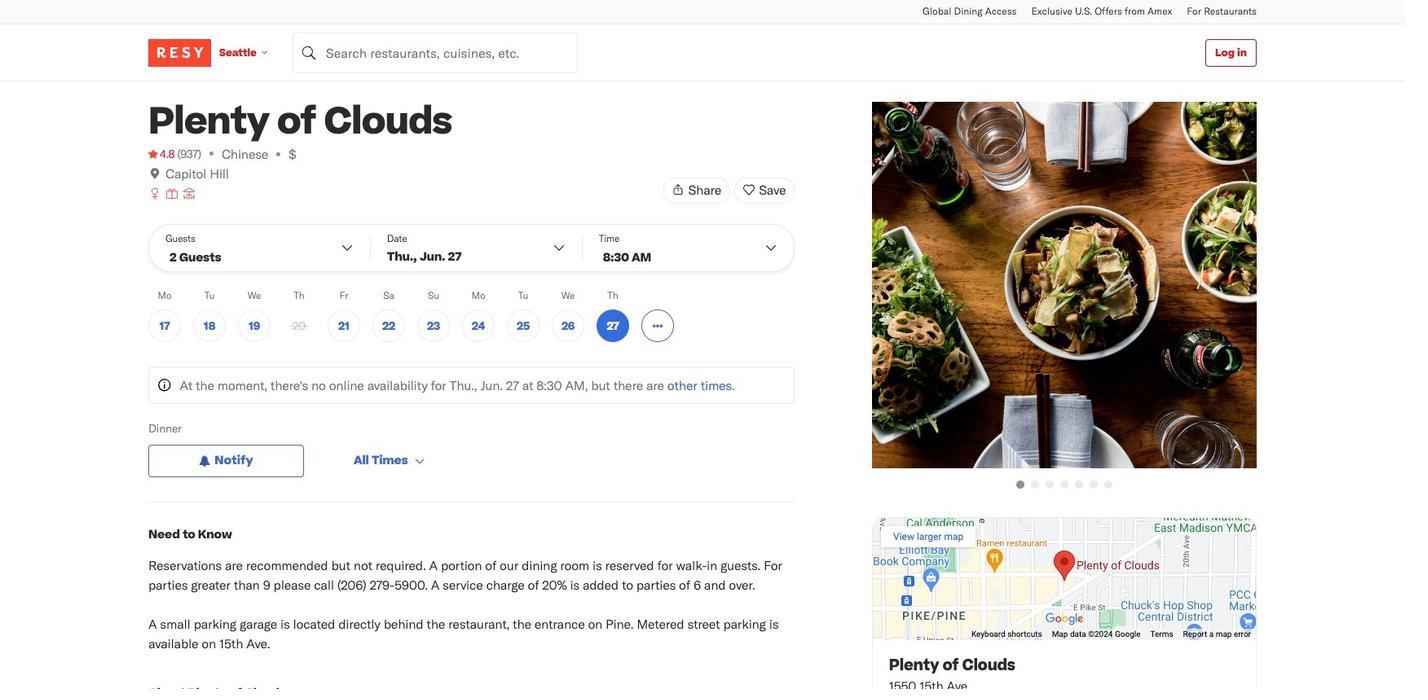 Task type: describe. For each thing, give the bounding box(es) containing it.
Search restaurants, cuisines, etc. text field
[[292, 32, 578, 73]]

4.8 out of 5 stars image
[[148, 146, 175, 162]]



Task type: locate. For each thing, give the bounding box(es) containing it.
None field
[[292, 32, 578, 73]]



